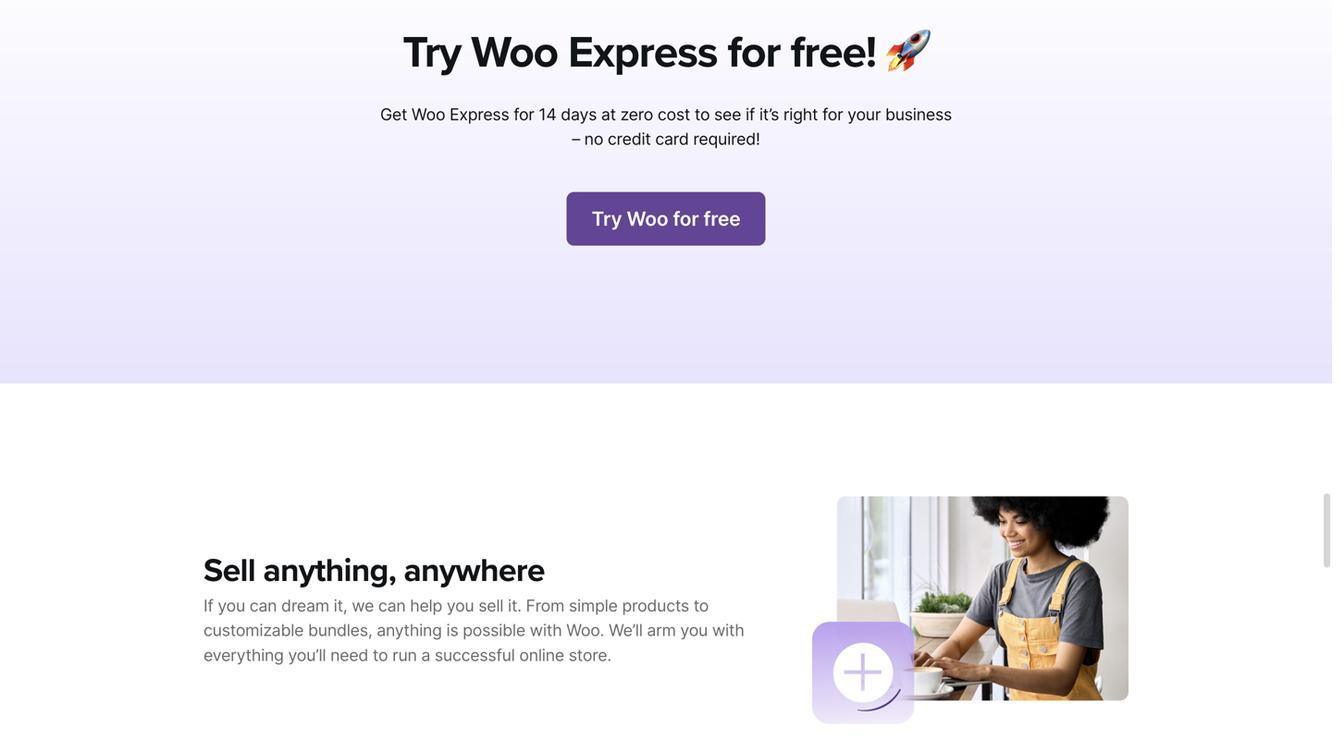 Task type: describe. For each thing, give the bounding box(es) containing it.
need
[[330, 645, 368, 665]]

we
[[352, 596, 374, 616]]

1 horizontal spatial you
[[447, 596, 474, 616]]

try woo express for free! 🚀
[[403, 26, 930, 79]]

get woo express for 14 days at zero cost to see if it's right for your business – no credit card required!
[[380, 105, 952, 149]]

1 with from the left
[[530, 621, 562, 641]]

bundles,
[[308, 621, 372, 641]]

help
[[410, 596, 442, 616]]

try for try woo express for free! 🚀
[[403, 26, 461, 79]]

woo for try woo express for free! 🚀
[[471, 26, 558, 79]]

possible
[[463, 621, 526, 641]]

everything
[[204, 645, 284, 665]]

try for try woo for free
[[592, 207, 622, 230]]

run
[[392, 645, 417, 665]]

it.
[[508, 596, 522, 616]]

dream
[[281, 596, 329, 616]]

see
[[714, 105, 741, 125]]

successful
[[435, 645, 515, 665]]

we'll
[[609, 621, 643, 641]]

card
[[655, 129, 689, 149]]

store.
[[569, 645, 612, 665]]

if
[[746, 105, 755, 125]]

anything,
[[263, 551, 396, 590]]

customizable
[[204, 621, 304, 641]]

sell
[[204, 551, 255, 590]]

woo for get woo express for 14 days at zero cost to see if it's right for your business – no credit card required!
[[412, 105, 445, 125]]

free!
[[791, 26, 876, 79]]

it,
[[334, 596, 347, 616]]

required!
[[693, 129, 760, 149]]

if
[[204, 596, 213, 616]]

try woo for free
[[592, 207, 741, 230]]

0 horizontal spatial you
[[218, 596, 245, 616]]

2 with from the left
[[712, 621, 745, 641]]

zero
[[620, 105, 653, 125]]

at
[[601, 105, 616, 125]]

arm
[[647, 621, 676, 641]]



Task type: vqa. For each thing, say whether or not it's contained in the screenshot.
For
yes



Task type: locate. For each thing, give the bounding box(es) containing it.
woo inside try woo for free link
[[627, 207, 668, 230]]

2 vertical spatial woo
[[627, 207, 668, 230]]

woo for try woo for free
[[627, 207, 668, 230]]

1 vertical spatial to
[[694, 596, 709, 616]]

2 horizontal spatial you
[[681, 621, 708, 641]]

0 horizontal spatial try
[[403, 26, 461, 79]]

for left the free
[[673, 207, 699, 230]]

0 vertical spatial woo
[[471, 26, 558, 79]]

right
[[784, 105, 818, 125]]

your
[[848, 105, 881, 125]]

0 vertical spatial to
[[695, 105, 710, 125]]

express
[[568, 26, 718, 79], [450, 105, 509, 125]]

sell anything, anywhere if you can dream it, we can help you sell it. from simple products to customizable bundles, anything is possible with woo. we'll arm you with everything you'll need to run a successful online store.
[[204, 551, 745, 665]]

0 vertical spatial try
[[403, 26, 461, 79]]

woo up 14
[[471, 26, 558, 79]]

try woo for free link
[[567, 192, 766, 246]]

1 vertical spatial woo
[[412, 105, 445, 125]]

get
[[380, 105, 407, 125]]

is
[[446, 621, 458, 641]]

0 horizontal spatial with
[[530, 621, 562, 641]]

to
[[695, 105, 710, 125], [694, 596, 709, 616], [373, 645, 388, 665]]

0 horizontal spatial express
[[450, 105, 509, 125]]

🚀
[[886, 26, 930, 79]]

try
[[403, 26, 461, 79], [592, 207, 622, 230]]

can up customizable
[[250, 596, 277, 616]]

online
[[519, 645, 564, 665]]

to left the see
[[695, 105, 710, 125]]

1 horizontal spatial express
[[568, 26, 718, 79]]

0 vertical spatial express
[[568, 26, 718, 79]]

woo left the free
[[627, 207, 668, 230]]

with down from
[[530, 621, 562, 641]]

2 vertical spatial to
[[373, 645, 388, 665]]

for up if
[[728, 26, 780, 79]]

14
[[539, 105, 557, 125]]

woo inside "get woo express for 14 days at zero cost to see if it's right for your business – no credit card required!"
[[412, 105, 445, 125]]

with right arm
[[712, 621, 745, 641]]

can right we
[[378, 596, 406, 616]]

for left your
[[823, 105, 843, 125]]

to left run
[[373, 645, 388, 665]]

anything
[[377, 621, 442, 641]]

for left 14
[[514, 105, 535, 125]]

express for free!
[[568, 26, 718, 79]]

woo.
[[566, 621, 604, 641]]

–
[[572, 129, 580, 149]]

1 vertical spatial try
[[592, 207, 622, 230]]

for
[[728, 26, 780, 79], [514, 105, 535, 125], [823, 105, 843, 125], [673, 207, 699, 230]]

1 horizontal spatial with
[[712, 621, 745, 641]]

woo
[[471, 26, 558, 79], [412, 105, 445, 125], [627, 207, 668, 230]]

1 horizontal spatial woo
[[471, 26, 558, 79]]

1 horizontal spatial can
[[378, 596, 406, 616]]

to right products on the bottom of page
[[694, 596, 709, 616]]

to inside "get woo express for 14 days at zero cost to see if it's right for your business – no credit card required!"
[[695, 105, 710, 125]]

business
[[885, 105, 952, 125]]

sell
[[479, 596, 504, 616]]

no
[[585, 129, 603, 149]]

1 horizontal spatial try
[[592, 207, 622, 230]]

express for 14
[[450, 105, 509, 125]]

0 horizontal spatial woo
[[412, 105, 445, 125]]

express up the zero
[[568, 26, 718, 79]]

can
[[250, 596, 277, 616], [378, 596, 406, 616]]

you
[[218, 596, 245, 616], [447, 596, 474, 616], [681, 621, 708, 641]]

try down no
[[592, 207, 622, 230]]

2 horizontal spatial woo
[[627, 207, 668, 230]]

express inside "get woo express for 14 days at zero cost to see if it's right for your business – no credit card required!"
[[450, 105, 509, 125]]

you right if
[[218, 596, 245, 616]]

2 can from the left
[[378, 596, 406, 616]]

credit
[[608, 129, 651, 149]]

free
[[704, 207, 741, 230]]

from
[[526, 596, 565, 616]]

express left 14
[[450, 105, 509, 125]]

try inside try woo for free link
[[592, 207, 622, 230]]

anywhere
[[404, 551, 545, 590]]

you up is
[[447, 596, 474, 616]]

try up get
[[403, 26, 461, 79]]

0 horizontal spatial can
[[250, 596, 277, 616]]

products
[[622, 596, 689, 616]]

with
[[530, 621, 562, 641], [712, 621, 745, 641]]

a
[[421, 645, 430, 665]]

1 can from the left
[[250, 596, 277, 616]]

days
[[561, 105, 597, 125]]

it's
[[760, 105, 779, 125]]

cost
[[658, 105, 690, 125]]

simple
[[569, 596, 618, 616]]

1 vertical spatial express
[[450, 105, 509, 125]]

you'll
[[288, 645, 326, 665]]

you right arm
[[681, 621, 708, 641]]

woo right get
[[412, 105, 445, 125]]



